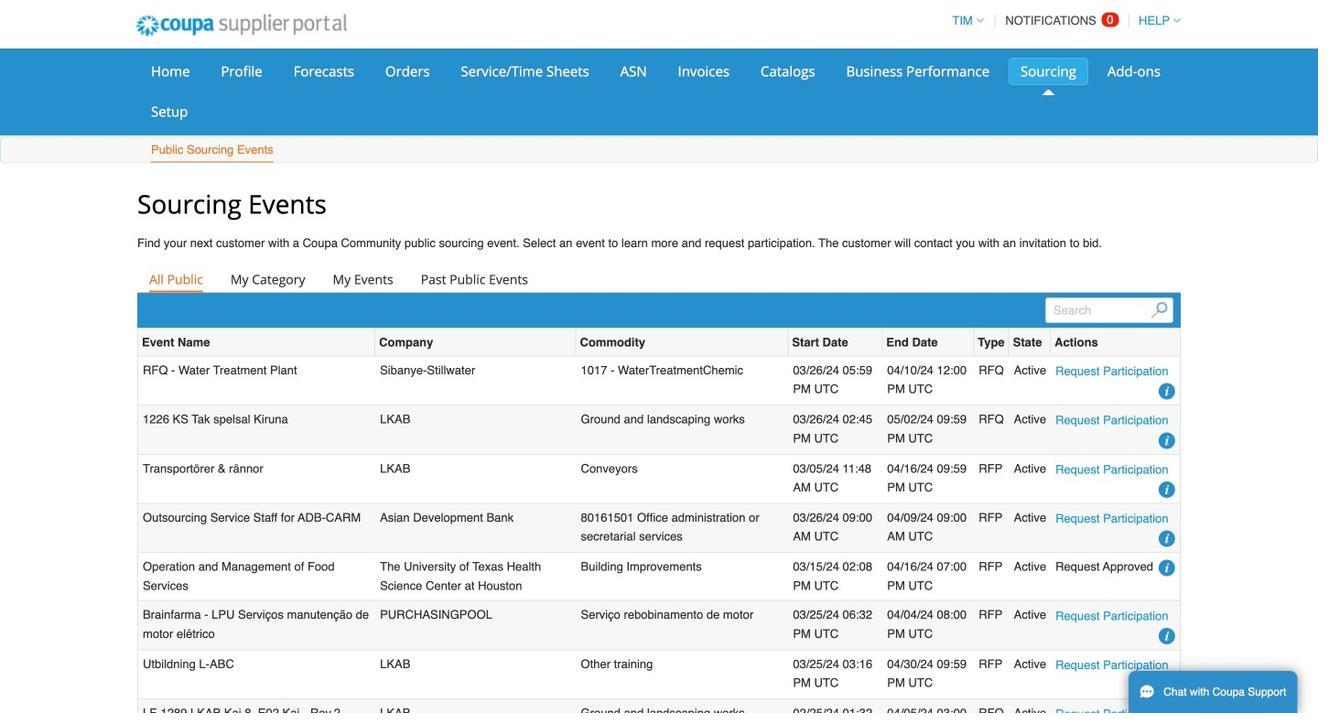 Task type: locate. For each thing, give the bounding box(es) containing it.
navigation
[[945, 3, 1181, 38]]

tab list
[[137, 266, 1181, 292]]

coupa supplier portal image
[[124, 3, 360, 49]]

Search text field
[[1046, 297, 1174, 323]]

search image
[[1152, 302, 1168, 319]]



Task type: vqa. For each thing, say whether or not it's contained in the screenshot.
Invoices link
no



